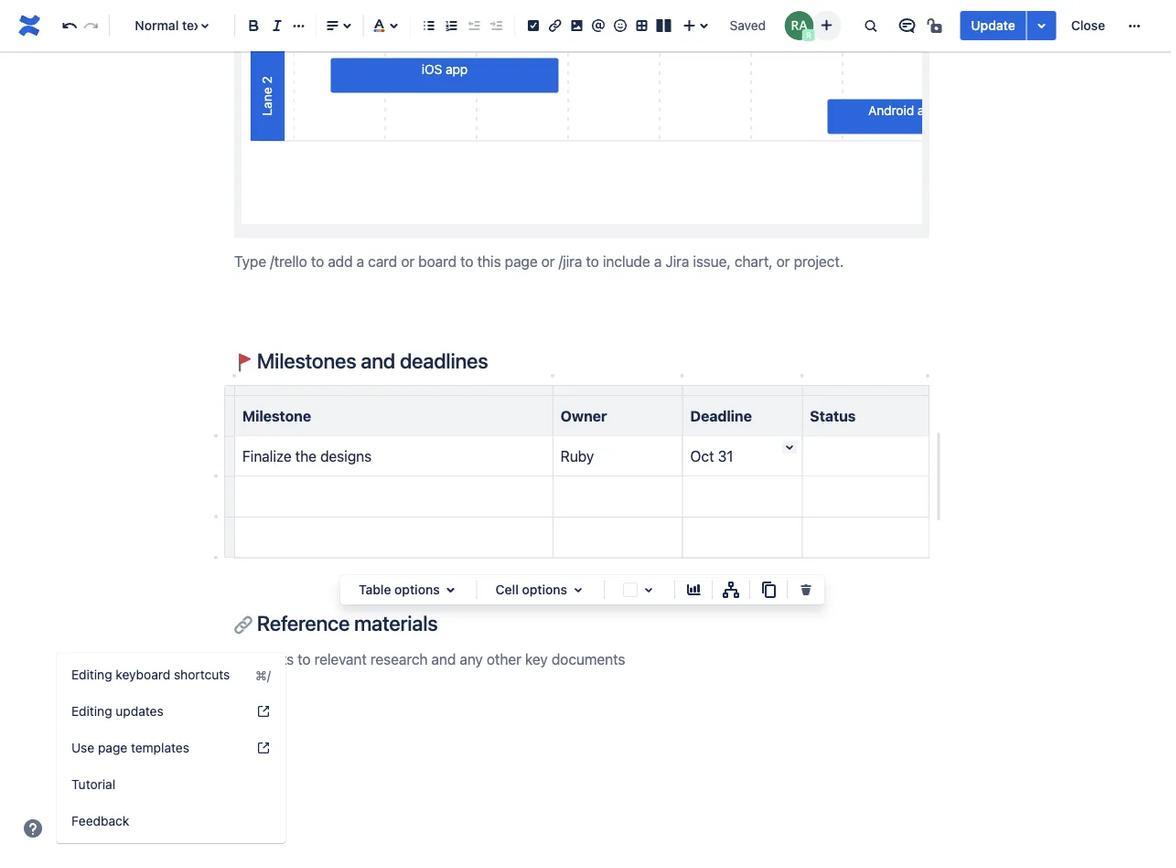 Task type: describe. For each thing, give the bounding box(es) containing it.
designs
[[320, 448, 372, 465]]

oct 31
[[690, 448, 733, 465]]

normal text button
[[117, 5, 227, 46]]

editing updates
[[71, 704, 163, 719]]

milestones and deadlines
[[253, 349, 488, 373]]

emoji image
[[609, 15, 631, 37]]

cell background image
[[638, 580, 660, 602]]

expand dropdown menu image
[[567, 580, 589, 602]]

the
[[295, 448, 317, 465]]

milestones
[[257, 349, 356, 373]]

link image
[[544, 15, 566, 37]]

deadlines
[[400, 349, 488, 373]]

normal text
[[135, 18, 205, 33]]

copy image
[[758, 580, 780, 602]]

use
[[71, 741, 94, 756]]

ruby
[[561, 448, 594, 465]]

keyboard
[[116, 667, 170, 683]]

remove image
[[795, 580, 817, 602]]

reference materials
[[253, 611, 438, 636]]

normal
[[135, 18, 179, 33]]

deadline
[[690, 407, 752, 425]]

options for cell options
[[522, 583, 567, 598]]

owner
[[561, 407, 607, 425]]

numbered list ⌘⇧7 image
[[440, 15, 462, 37]]

table
[[359, 583, 391, 598]]

bold ⌘b image
[[243, 15, 265, 37]]

Main content area, start typing to enter text. text field
[[223, 0, 1163, 734]]

status
[[810, 407, 856, 425]]

layouts image
[[653, 15, 675, 37]]

table options
[[359, 583, 440, 598]]

redo ⌘⇧z image
[[80, 15, 102, 37]]

expand dropdown menu image
[[440, 580, 462, 602]]

editing keyboard shortcuts
[[71, 667, 230, 683]]

bullet list ⌘⇧8 image
[[418, 15, 440, 37]]

milestone
[[242, 407, 311, 425]]

table image
[[631, 15, 653, 37]]

reference
[[257, 611, 350, 636]]

ruby anderson image
[[784, 11, 814, 40]]

update button
[[960, 11, 1026, 40]]

editing for editing keyboard shortcuts
[[71, 667, 112, 683]]

⌘/
[[255, 668, 271, 683]]

mention image
[[588, 15, 610, 37]]

indent tab image
[[485, 15, 507, 37]]

manage connected data image
[[720, 580, 742, 602]]

cell
[[496, 583, 519, 598]]

use page templates
[[71, 741, 189, 756]]

close button
[[1060, 11, 1116, 40]]

outdent ⇧tab image
[[463, 15, 485, 37]]



Task type: vqa. For each thing, say whether or not it's contained in the screenshot.
Normal text DROPDOWN BUTTON
yes



Task type: locate. For each thing, give the bounding box(es) containing it.
use page templates link
[[57, 730, 285, 767]]

shortcuts
[[174, 667, 230, 683]]

tutorial button
[[57, 767, 285, 803]]

editing
[[71, 667, 112, 683], [71, 704, 112, 719]]

:link: image
[[234, 617, 253, 635], [234, 617, 253, 635]]

finalize the designs
[[242, 448, 372, 465]]

options
[[394, 583, 440, 598], [522, 583, 567, 598]]

add image, video, or file image
[[566, 15, 588, 37]]

1 horizontal spatial options
[[522, 583, 567, 598]]

updates
[[116, 704, 163, 719]]

confluence image
[[15, 11, 44, 40], [15, 11, 44, 40]]

options inside dropdown button
[[394, 583, 440, 598]]

1 editing from the top
[[71, 667, 112, 683]]

action item image
[[522, 15, 544, 37]]

materials
[[354, 611, 438, 636]]

0 horizontal spatial help image
[[22, 818, 44, 840]]

undo ⌘z image
[[58, 15, 80, 37]]

:triangular_flag_on_post: image
[[234, 354, 253, 372], [234, 354, 253, 372]]

finalize
[[242, 448, 292, 465]]

and
[[361, 349, 395, 373]]

0 vertical spatial help image
[[256, 705, 271, 719]]

help image up help icon
[[256, 705, 271, 719]]

saved
[[730, 18, 766, 33]]

feedback
[[71, 814, 129, 829]]

1 vertical spatial editing
[[71, 704, 112, 719]]

options for table options
[[394, 583, 440, 598]]

table options button
[[348, 580, 469, 602]]

cell options button
[[485, 580, 597, 602]]

oct
[[690, 448, 714, 465]]

page
[[98, 741, 127, 756]]

options right cell on the bottom of page
[[522, 583, 567, 598]]

help image
[[256, 705, 271, 719], [22, 818, 44, 840]]

more image
[[1124, 15, 1146, 37]]

1 vertical spatial help image
[[22, 818, 44, 840]]

help image
[[256, 741, 271, 756]]

1 horizontal spatial help image
[[256, 705, 271, 719]]

2 editing from the top
[[71, 704, 112, 719]]

editing up editing updates
[[71, 667, 112, 683]]

editing updates link
[[57, 694, 285, 730]]

templates
[[131, 741, 189, 756]]

more formatting image
[[288, 15, 310, 37]]

italic ⌘i image
[[266, 15, 288, 37]]

comment icon image
[[896, 15, 918, 37]]

2 options from the left
[[522, 583, 567, 598]]

editing inside editing updates link
[[71, 704, 112, 719]]

editing up use
[[71, 704, 112, 719]]

options inside dropdown button
[[522, 583, 567, 598]]

feedback button
[[57, 803, 285, 840]]

cell options
[[496, 583, 567, 598]]

options up materials
[[394, 583, 440, 598]]

31
[[718, 448, 733, 465]]

help image inside editing updates link
[[256, 705, 271, 719]]

align left image
[[321, 15, 343, 37]]

editing for editing updates
[[71, 704, 112, 719]]

no restrictions image
[[925, 15, 947, 37]]

find and replace image
[[859, 15, 881, 37]]

0 horizontal spatial options
[[394, 583, 440, 598]]

0 vertical spatial editing
[[71, 667, 112, 683]]

invite to edit image
[[816, 14, 837, 36]]

update
[[971, 18, 1015, 33]]

adjust update settings image
[[1031, 15, 1053, 37]]

close
[[1071, 18, 1105, 33]]

1 options from the left
[[394, 583, 440, 598]]

help image left feedback
[[22, 818, 44, 840]]

text
[[182, 18, 205, 33]]

tutorial
[[71, 777, 115, 792]]

chart image
[[683, 580, 704, 602]]



